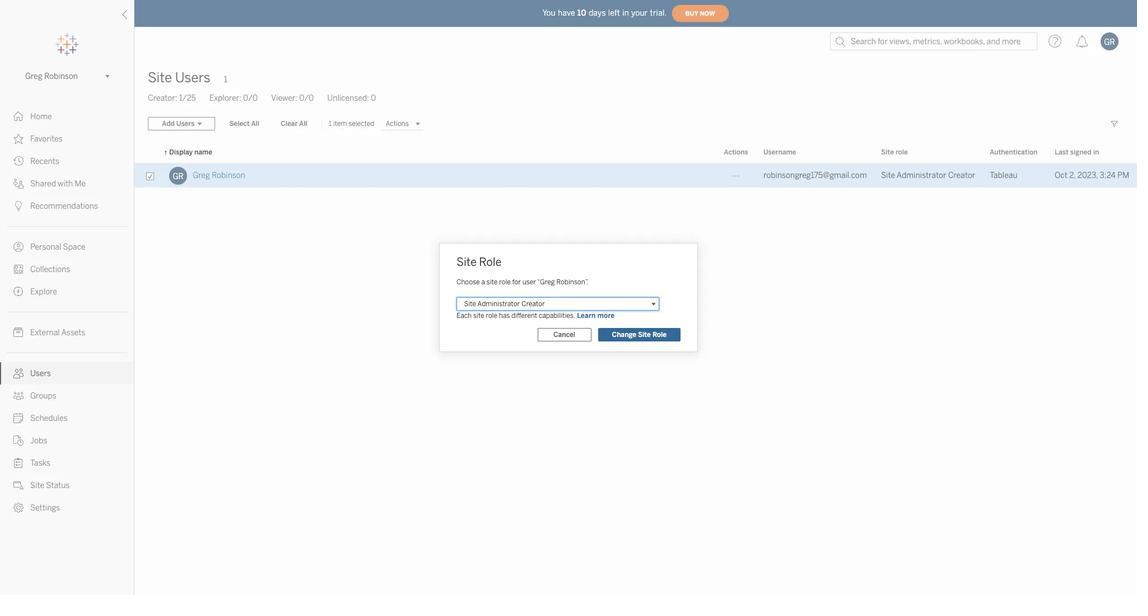 Task type: locate. For each thing, give the bounding box(es) containing it.
jobs
[[30, 436, 47, 446]]

by text only_f5he34f image left site status
[[13, 481, 24, 491]]

assets
[[61, 328, 85, 338]]

1 horizontal spatial administrator
[[897, 171, 947, 180]]

creator:
[[148, 94, 177, 103]]

by text only_f5he34f image inside favorites link
[[13, 134, 24, 144]]

0 horizontal spatial users
[[30, 369, 51, 379]]

1 horizontal spatial users
[[175, 69, 210, 86]]

role
[[479, 255, 502, 269], [653, 331, 667, 339]]

by text only_f5he34f image inside schedules "link"
[[13, 413, 24, 424]]

0 horizontal spatial all
[[251, 120, 259, 128]]

personal
[[30, 243, 61, 252]]

site status
[[30, 481, 70, 491]]

by text only_f5he34f image for settings
[[13, 503, 24, 513]]

have
[[558, 8, 575, 18]]

item
[[333, 120, 347, 128]]

favorites
[[30, 134, 63, 144]]

role
[[896, 148, 908, 156], [499, 278, 511, 286], [486, 312, 498, 320]]

1 horizontal spatial creator
[[948, 171, 976, 180]]

in right left
[[623, 8, 629, 18]]

navigation panel element
[[0, 34, 134, 519]]

1 up explorer:
[[224, 75, 227, 85]]

shared
[[30, 179, 56, 189]]

2,
[[1069, 171, 1076, 180]]

1 horizontal spatial site
[[487, 278, 498, 286]]

4 by text only_f5he34f image from the top
[[13, 287, 24, 297]]

1 for 1
[[224, 75, 227, 85]]

0 horizontal spatial 0/0
[[243, 94, 258, 103]]

6 by text only_f5he34f image from the top
[[13, 413, 24, 424]]

users up groups at the bottom left of the page
[[30, 369, 51, 379]]

site role
[[457, 255, 502, 269]]

0 horizontal spatial site
[[473, 312, 484, 320]]

by text only_f5he34f image left 'explore'
[[13, 287, 24, 297]]

administrator up has
[[477, 300, 520, 308]]

robinsongreg175@gmail.com
[[764, 171, 867, 180]]

1
[[224, 75, 227, 85], [329, 120, 332, 128]]

row
[[134, 164, 1137, 188]]

by text only_f5he34f image left jobs
[[13, 436, 24, 446]]

1 for 1 item selected
[[329, 120, 332, 128]]

by text only_f5he34f image for recents
[[13, 156, 24, 166]]

by text only_f5he34f image inside recommendations link
[[13, 201, 24, 211]]

site right the "a"
[[487, 278, 498, 286]]

site up site administrator creator
[[881, 148, 894, 156]]

by text only_f5he34f image left external
[[13, 328, 24, 338]]

site for site users
[[148, 69, 172, 86]]

5 by text only_f5he34f image from the top
[[13, 328, 24, 338]]

display
[[169, 148, 193, 156]]

clear all
[[281, 120, 308, 128]]

explorer:
[[209, 94, 241, 103]]

1 horizontal spatial all
[[299, 120, 308, 128]]

1 horizontal spatial role
[[499, 278, 511, 286]]

all right clear
[[299, 120, 308, 128]]

creator inside site administrator creator each site role has different capabilities. learn more
[[522, 300, 545, 308]]

by text only_f5he34f image
[[13, 111, 24, 122], [13, 134, 24, 144], [13, 179, 24, 189], [13, 287, 24, 297], [13, 369, 24, 379], [13, 391, 24, 401], [13, 436, 24, 446]]

site up 'choose'
[[457, 255, 477, 269]]

site for site administrator creator
[[881, 171, 895, 180]]

7 by text only_f5he34f image from the top
[[13, 436, 24, 446]]

5 by text only_f5he34f image from the top
[[13, 369, 24, 379]]

by text only_f5he34f image inside site status link
[[13, 481, 24, 491]]

1 vertical spatial administrator
[[477, 300, 520, 308]]

personal space
[[30, 243, 85, 252]]

site
[[148, 69, 172, 86], [881, 148, 894, 156], [881, 171, 895, 180], [457, 255, 477, 269], [464, 300, 476, 308], [638, 331, 651, 339], [30, 481, 44, 491]]

by text only_f5he34f image left the personal
[[13, 242, 24, 252]]

site inside site administrator creator each site role has different capabilities. learn more
[[473, 312, 484, 320]]

creator up different
[[522, 300, 545, 308]]

0 horizontal spatial administrator
[[477, 300, 520, 308]]

2 horizontal spatial role
[[896, 148, 908, 156]]

viewer:
[[271, 94, 298, 103]]

main navigation. press the up and down arrow keys to access links. element
[[0, 105, 134, 519]]

settings link
[[0, 497, 134, 519]]

4 by text only_f5he34f image from the top
[[13, 264, 24, 275]]

1 horizontal spatial in
[[1093, 148, 1099, 156]]

1 horizontal spatial 1
[[329, 120, 332, 128]]

creator for site administrator creator
[[948, 171, 976, 180]]

site up each
[[464, 300, 476, 308]]

administrator inside row
[[897, 171, 947, 180]]

recents
[[30, 157, 59, 166]]

all
[[251, 120, 259, 128], [299, 120, 308, 128]]

buy now button
[[671, 4, 729, 22]]

by text only_f5he34f image inside settings link
[[13, 503, 24, 513]]

row group
[[134, 164, 1137, 188]]

by text only_f5he34f image left settings
[[13, 503, 24, 513]]

2023,
[[1078, 171, 1098, 180]]

8 by text only_f5he34f image from the top
[[13, 481, 24, 491]]

1 by text only_f5he34f image from the top
[[13, 111, 24, 122]]

by text only_f5he34f image for collections
[[13, 264, 24, 275]]

greg robinson link
[[193, 164, 245, 188]]

0/0 right viewer:
[[299, 94, 314, 103]]

choose a site role for user "greg robinson".
[[457, 278, 589, 286]]

administrator down site role on the right of the page
[[897, 171, 947, 180]]

0 vertical spatial users
[[175, 69, 210, 86]]

users inside "users" link
[[30, 369, 51, 379]]

you
[[543, 8, 556, 18]]

by text only_f5he34f image for home
[[13, 111, 24, 122]]

0/0 right explorer:
[[243, 94, 258, 103]]

by text only_f5he34f image inside shared with me 'link'
[[13, 179, 24, 189]]

creator left tableau
[[948, 171, 976, 180]]

2 0/0 from the left
[[299, 94, 314, 103]]

in right signed
[[1093, 148, 1099, 156]]

2 vertical spatial role
[[486, 312, 498, 320]]

all for clear all
[[299, 120, 308, 128]]

actions
[[724, 148, 748, 156]]

by text only_f5he34f image inside home link
[[13, 111, 24, 122]]

1 all from the left
[[251, 120, 259, 128]]

different
[[512, 312, 537, 320]]

by text only_f5he34f image for schedules
[[13, 413, 24, 424]]

0 horizontal spatial role
[[479, 255, 502, 269]]

jobs link
[[0, 430, 134, 452]]

change site role
[[612, 331, 667, 339]]

0 vertical spatial creator
[[948, 171, 976, 180]]

0 horizontal spatial role
[[486, 312, 498, 320]]

site right change
[[638, 331, 651, 339]]

2 all from the left
[[299, 120, 308, 128]]

0/0 for viewer: 0/0
[[299, 94, 314, 103]]

cancel
[[554, 331, 575, 339]]

role inside button
[[653, 331, 667, 339]]

by text only_f5he34f image inside the tasks link
[[13, 458, 24, 468]]

1 vertical spatial role
[[653, 331, 667, 339]]

personal space link
[[0, 236, 134, 258]]

select all button
[[222, 117, 267, 131]]

by text only_f5he34f image for favorites
[[13, 134, 24, 144]]

1 horizontal spatial 0/0
[[299, 94, 314, 103]]

selected
[[349, 120, 374, 128]]

recommendations link
[[0, 195, 134, 217]]

users up 1/25
[[175, 69, 210, 86]]

0 vertical spatial 1
[[224, 75, 227, 85]]

recommendations
[[30, 202, 98, 211]]

role left for
[[499, 278, 511, 286]]

0 horizontal spatial 1
[[224, 75, 227, 85]]

by text only_f5he34f image left the shared on the left
[[13, 179, 24, 189]]

by text only_f5he34f image left the schedules on the bottom left of page
[[13, 413, 24, 424]]

site up creator:
[[148, 69, 172, 86]]

administrator for site administrator creator each site role has different capabilities. learn more
[[477, 300, 520, 308]]

by text only_f5he34f image left recommendations
[[13, 201, 24, 211]]

tasks link
[[0, 452, 134, 475]]

0 vertical spatial in
[[623, 8, 629, 18]]

grid
[[134, 142, 1137, 596]]

by text only_f5he34f image left the home
[[13, 111, 24, 122]]

1 by text only_f5he34f image from the top
[[13, 156, 24, 166]]

by text only_f5he34f image for explore
[[13, 287, 24, 297]]

0/0
[[243, 94, 258, 103], [299, 94, 314, 103]]

by text only_f5he34f image left recents
[[13, 156, 24, 166]]

1 vertical spatial role
[[499, 278, 511, 286]]

1 vertical spatial users
[[30, 369, 51, 379]]

collections link
[[0, 258, 134, 281]]

by text only_f5he34f image inside personal space link
[[13, 242, 24, 252]]

settings
[[30, 504, 60, 513]]

1 vertical spatial 1
[[329, 120, 332, 128]]

change
[[612, 331, 636, 339]]

site inside row
[[881, 171, 895, 180]]

7 by text only_f5he34f image from the top
[[13, 458, 24, 468]]

by text only_f5he34f image inside groups link
[[13, 391, 24, 401]]

2 by text only_f5he34f image from the top
[[13, 134, 24, 144]]

site users
[[148, 69, 210, 86]]

oct
[[1055, 171, 1068, 180]]

clear
[[281, 120, 298, 128]]

role left has
[[486, 312, 498, 320]]

9 by text only_f5he34f image from the top
[[13, 503, 24, 513]]

1 vertical spatial in
[[1093, 148, 1099, 156]]

role up site administrator creator
[[896, 148, 908, 156]]

1 vertical spatial creator
[[522, 300, 545, 308]]

2 by text only_f5he34f image from the top
[[13, 201, 24, 211]]

now
[[700, 10, 715, 17]]

users
[[175, 69, 210, 86], [30, 369, 51, 379]]

0 horizontal spatial creator
[[522, 300, 545, 308]]

by text only_f5he34f image left favorites
[[13, 134, 24, 144]]

creator
[[948, 171, 976, 180], [522, 300, 545, 308]]

by text only_f5he34f image for recommendations
[[13, 201, 24, 211]]

authentication
[[990, 148, 1038, 156]]

by text only_f5he34f image inside recents link
[[13, 156, 24, 166]]

3 by text only_f5he34f image from the top
[[13, 179, 24, 189]]

site inside main navigation. press the up and down arrow keys to access links. element
[[30, 481, 44, 491]]

10
[[578, 8, 587, 18]]

by text only_f5he34f image up groups link in the bottom of the page
[[13, 369, 24, 379]]

0 vertical spatial administrator
[[897, 171, 947, 180]]

3 by text only_f5he34f image from the top
[[13, 242, 24, 252]]

by text only_f5he34f image left collections
[[13, 264, 24, 275]]

1 horizontal spatial role
[[653, 331, 667, 339]]

by text only_f5he34f image inside the jobs 'link'
[[13, 436, 24, 446]]

1 vertical spatial site
[[473, 312, 484, 320]]

learn more link
[[577, 311, 615, 320]]

1 left 'item'
[[329, 120, 332, 128]]

cancel button
[[538, 328, 591, 342]]

for
[[512, 278, 521, 286]]

creator inside row
[[948, 171, 976, 180]]

site status link
[[0, 475, 134, 497]]

role up the "a"
[[479, 255, 502, 269]]

by text only_f5he34f image
[[13, 156, 24, 166], [13, 201, 24, 211], [13, 242, 24, 252], [13, 264, 24, 275], [13, 328, 24, 338], [13, 413, 24, 424], [13, 458, 24, 468], [13, 481, 24, 491], [13, 503, 24, 513]]

trial.
[[650, 8, 667, 18]]

by text only_f5he34f image for personal space
[[13, 242, 24, 252]]

all right select
[[251, 120, 259, 128]]

0
[[371, 94, 376, 103]]

by text only_f5he34f image for tasks
[[13, 458, 24, 468]]

last signed in
[[1055, 148, 1099, 156]]

buy now
[[685, 10, 715, 17]]

1 0/0 from the left
[[243, 94, 258, 103]]

by text only_f5he34f image inside "users" link
[[13, 369, 24, 379]]

by text only_f5he34f image left groups at the bottom left of the page
[[13, 391, 24, 401]]

by text only_f5he34f image left tasks
[[13, 458, 24, 468]]

by text only_f5he34f image inside external assets link
[[13, 328, 24, 338]]

capabilities.
[[539, 312, 575, 320]]

site down site role on the right of the page
[[881, 171, 895, 180]]

6 by text only_f5he34f image from the top
[[13, 391, 24, 401]]

administrator inside site administrator creator each site role has different capabilities. learn more
[[477, 300, 520, 308]]

by text only_f5he34f image inside "explore" link
[[13, 287, 24, 297]]

home link
[[0, 105, 134, 128]]

role right change
[[653, 331, 667, 339]]

0 vertical spatial role
[[896, 148, 908, 156]]

site left status
[[30, 481, 44, 491]]

schedules link
[[0, 407, 134, 430]]

site right each
[[473, 312, 484, 320]]

by text only_f5he34f image for site status
[[13, 481, 24, 491]]

tasks
[[30, 459, 50, 468]]

by text only_f5he34f image inside 'collections' link
[[13, 264, 24, 275]]

your
[[631, 8, 648, 18]]



Task type: describe. For each thing, give the bounding box(es) containing it.
3:24
[[1100, 171, 1116, 180]]

favorites link
[[0, 128, 134, 150]]

all for select all
[[251, 120, 259, 128]]

groups
[[30, 392, 56, 401]]

site inside site administrator creator each site role has different capabilities. learn more
[[464, 300, 476, 308]]

site administrator creator each site role has different capabilities. learn more
[[457, 300, 615, 320]]

unlicensed:
[[327, 94, 369, 103]]

a
[[481, 278, 485, 286]]

choose
[[457, 278, 480, 286]]

change site role button
[[598, 328, 681, 342]]

recents link
[[0, 150, 134, 173]]

explore link
[[0, 281, 134, 303]]

"greg
[[537, 278, 555, 286]]

1 item selected
[[329, 120, 374, 128]]

space
[[63, 243, 85, 252]]

each
[[457, 312, 472, 320]]

grid containing greg robinson
[[134, 142, 1137, 596]]

site role
[[881, 148, 908, 156]]

collections
[[30, 265, 70, 275]]

creator for site administrator creator each site role has different capabilities. learn more
[[522, 300, 545, 308]]

by text only_f5he34f image for jobs
[[13, 436, 24, 446]]

select
[[229, 120, 250, 128]]

clear all button
[[273, 117, 315, 131]]

row containing greg robinson
[[134, 164, 1137, 188]]

row group containing greg robinson
[[134, 164, 1137, 188]]

home
[[30, 112, 52, 122]]

schedules
[[30, 414, 68, 424]]

1/25
[[179, 94, 196, 103]]

external
[[30, 328, 60, 338]]

me
[[75, 179, 86, 189]]

select all
[[229, 120, 259, 128]]

learn
[[577, 312, 596, 320]]

display name
[[169, 148, 212, 156]]

role inside site administrator creator each site role has different capabilities. learn more
[[486, 312, 498, 320]]

by text only_f5he34f image for shared with me
[[13, 179, 24, 189]]

signed
[[1070, 148, 1092, 156]]

site for site role
[[457, 255, 477, 269]]

buy
[[685, 10, 698, 17]]

groups link
[[0, 385, 134, 407]]

unlicensed: 0
[[327, 94, 376, 103]]

viewer: 0/0
[[271, 94, 314, 103]]

site administrator creator
[[881, 171, 976, 180]]

site inside button
[[638, 331, 651, 339]]

robinson".
[[556, 278, 589, 286]]

has
[[499, 312, 510, 320]]

users link
[[0, 362, 134, 385]]

0 vertical spatial site
[[487, 278, 498, 286]]

external assets link
[[0, 322, 134, 344]]

last
[[1055, 148, 1069, 156]]

creator: 1/25
[[148, 94, 196, 103]]

site administrator creator button
[[457, 297, 659, 311]]

left
[[608, 8, 620, 18]]

tableau
[[990, 171, 1018, 180]]

administrator for site administrator creator
[[897, 171, 947, 180]]

by text only_f5he34f image for external assets
[[13, 328, 24, 338]]

0 horizontal spatial in
[[623, 8, 629, 18]]

name
[[194, 148, 212, 156]]

you have 10 days left in your trial.
[[543, 8, 667, 18]]

with
[[58, 179, 73, 189]]

0/0 for explorer: 0/0
[[243, 94, 258, 103]]

username
[[764, 148, 796, 156]]

shared with me link
[[0, 173, 134, 195]]

more
[[598, 312, 615, 320]]

0 vertical spatial role
[[479, 255, 502, 269]]

user
[[523, 278, 536, 286]]

robinson
[[212, 171, 245, 180]]

shared with me
[[30, 179, 86, 189]]

site for site status
[[30, 481, 44, 491]]

site for site role
[[881, 148, 894, 156]]

greg
[[193, 171, 210, 180]]

pm
[[1118, 171, 1130, 180]]

greg robinson
[[193, 171, 245, 180]]

explorer: 0/0
[[209, 94, 258, 103]]

external assets
[[30, 328, 85, 338]]

by text only_f5he34f image for groups
[[13, 391, 24, 401]]

days
[[589, 8, 606, 18]]

by text only_f5he34f image for users
[[13, 369, 24, 379]]



Task type: vqa. For each thing, say whether or not it's contained in the screenshot.
10 at right top
yes



